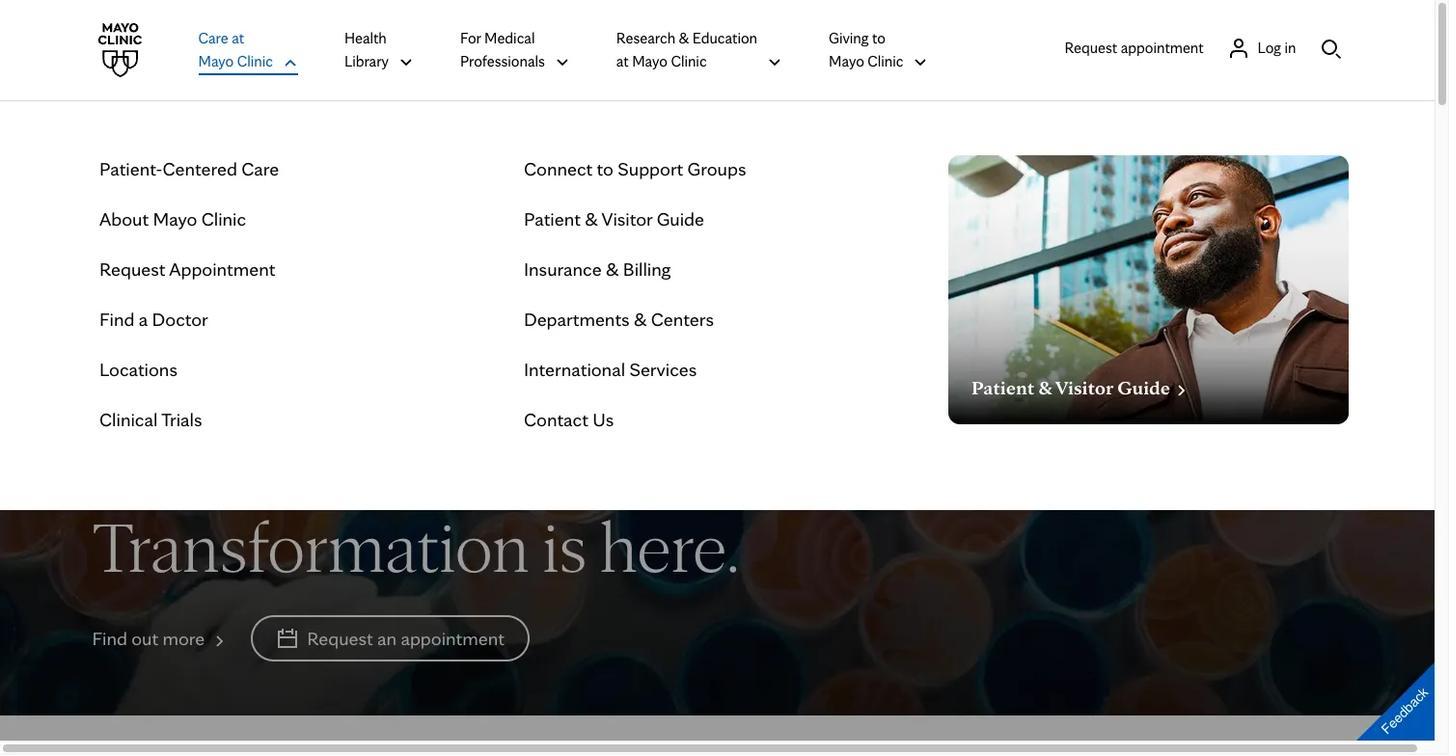 Task type: describe. For each thing, give the bounding box(es) containing it.
centers
[[651, 308, 714, 331]]

connect to support groups link
[[524, 155, 747, 182]]

mayo inside about mayo clinic text field
[[153, 208, 197, 231]]

clinical trials
[[99, 408, 202, 431]]

insurance & billing
[[524, 258, 671, 281]]

in
[[1285, 38, 1297, 56]]

contact us link
[[524, 406, 614, 433]]

to for giving
[[873, 29, 886, 47]]

find a doctor
[[99, 308, 208, 331]]

more
[[163, 628, 205, 651]]

an
[[377, 628, 397, 651]]

giving
[[829, 29, 869, 47]]

mayo inside care at mayo clinic
[[198, 52, 234, 70]]

request appointment
[[1065, 38, 1204, 56]]

request appointment link
[[1065, 36, 1204, 59]]

support
[[618, 157, 684, 180]]

library
[[345, 52, 389, 70]]

for
[[460, 29, 481, 47]]

international services
[[524, 358, 697, 381]]

feedback
[[1379, 685, 1432, 738]]

insurance
[[524, 258, 602, 281]]

research
[[617, 29, 676, 47]]

is
[[543, 502, 587, 590]]

patient & visitor guide
[[524, 208, 705, 231]]

guide inside text field
[[1118, 376, 1171, 400]]

giving to mayo clinic button
[[829, 26, 929, 74]]

guide inside 'patient & visitor guide' text field
[[657, 208, 705, 231]]

locations link
[[99, 356, 178, 383]]

care at mayo clinic
[[198, 29, 273, 70]]

medical
[[485, 29, 535, 47]]

about mayo clinic link
[[99, 206, 246, 233]]

find out more link
[[92, 626, 228, 653]]

at inside research & education at mayo clinic
[[617, 52, 629, 70]]

departments & centers
[[524, 308, 714, 331]]

clinical
[[99, 408, 158, 431]]

centered
[[163, 157, 237, 180]]

none text field containing patient & visitor
[[972, 373, 1190, 400]]

log in link
[[1227, 36, 1297, 59]]

request an appointment
[[307, 628, 505, 651]]

Departments & Centers text field
[[524, 306, 714, 333]]

About Mayo Clinic text field
[[99, 206, 246, 233]]

health library
[[345, 29, 389, 70]]

about
[[99, 208, 149, 231]]

mayo clinic home page image
[[92, 23, 146, 77]]

& for departments & centers
[[634, 308, 647, 331]]

trials
[[161, 408, 202, 431]]

research & education at mayo clinic
[[617, 29, 758, 70]]

Clinical Trials text field
[[99, 406, 202, 433]]

locations
[[99, 358, 178, 381]]

services
[[630, 358, 697, 381]]

request an appointment link
[[251, 616, 530, 662]]

Request an appointment text field
[[307, 626, 505, 653]]

patient & visitor guide link
[[524, 206, 705, 233]]

Insurance & Billing text field
[[524, 256, 671, 283]]

a
[[139, 308, 148, 331]]

patient for patient & visitor
[[972, 376, 1035, 400]]

visitor for patient & visitor
[[1056, 376, 1114, 400]]

doctor
[[152, 308, 208, 331]]

log in
[[1258, 38, 1297, 56]]

clinic inside research & education at mayo clinic
[[671, 52, 707, 70]]

Find a Doctor text field
[[99, 306, 208, 333]]

care inside care at mayo clinic
[[198, 29, 228, 47]]

us
[[593, 408, 614, 431]]

clinical trials link
[[99, 406, 202, 433]]

Connect to Support Groups text field
[[524, 155, 747, 182]]

Request Appointment text field
[[99, 256, 275, 283]]

at inside care at mayo clinic
[[232, 29, 244, 47]]



Task type: vqa. For each thing, say whether or not it's contained in the screenshot.
u
no



Task type: locate. For each thing, give the bounding box(es) containing it.
request inside text field
[[99, 258, 165, 281]]

contact
[[524, 408, 589, 431]]

0 vertical spatial at
[[232, 29, 244, 47]]

International Services text field
[[524, 356, 697, 383]]

&
[[679, 29, 690, 47], [585, 208, 598, 231], [606, 258, 619, 281], [634, 308, 647, 331], [1039, 376, 1052, 400]]

here.
[[600, 502, 740, 590]]

1 vertical spatial request
[[99, 258, 165, 281]]

professionals
[[460, 52, 545, 70]]

appointment inside "text box"
[[401, 628, 505, 651]]

connect
[[524, 157, 593, 180]]

0 vertical spatial find
[[99, 308, 135, 331]]

international
[[524, 358, 626, 381]]

to
[[873, 29, 886, 47], [597, 157, 614, 180]]

1 vertical spatial to
[[597, 157, 614, 180]]

clinic inside giving to mayo clinic
[[868, 52, 904, 70]]

patient
[[524, 208, 581, 231], [972, 376, 1035, 400]]

insurance & billing link
[[524, 256, 671, 283]]

to left support
[[597, 157, 614, 180]]

0 horizontal spatial care
[[198, 29, 228, 47]]

groups
[[688, 157, 747, 180]]

to inside text box
[[597, 157, 614, 180]]

mayo inside research & education at mayo clinic
[[632, 52, 668, 70]]

request appointment
[[99, 258, 275, 281]]

appointment
[[1121, 38, 1204, 56], [401, 628, 505, 651]]

1 horizontal spatial appointment
[[1121, 38, 1204, 56]]

patient & visitor
[[972, 376, 1114, 400]]

Request appointment text field
[[1065, 36, 1204, 59]]

Contact Us text field
[[524, 406, 614, 433]]

education
[[693, 29, 758, 47]]

patient-centered care link
[[99, 155, 279, 182]]

find for find a doctor
[[99, 308, 135, 331]]

request for request an appointment
[[307, 628, 373, 651]]

Locations text field
[[99, 356, 178, 383]]

0 vertical spatial patient
[[524, 208, 581, 231]]

0 horizontal spatial request
[[99, 258, 165, 281]]

Log in text field
[[1258, 36, 1297, 59]]

1 horizontal spatial at
[[617, 52, 629, 70]]

about mayo clinic
[[99, 208, 246, 231]]

0 horizontal spatial appointment
[[401, 628, 505, 651]]

request for request appointment
[[99, 258, 165, 281]]

0 vertical spatial appointment
[[1121, 38, 1204, 56]]

Find out more text field
[[92, 626, 205, 653]]

transformation is here.
[[92, 502, 740, 590]]

visitor for patient & visitor guide
[[602, 208, 653, 231]]

& for patient & visitor guide
[[585, 208, 598, 231]]

0 horizontal spatial guide
[[657, 208, 705, 231]]

to inside giving to mayo clinic
[[873, 29, 886, 47]]

appointment inside "text box"
[[1121, 38, 1204, 56]]

care
[[198, 29, 228, 47], [242, 157, 279, 180]]

find inside find a doctor text field
[[99, 308, 135, 331]]

1 horizontal spatial to
[[873, 29, 886, 47]]

& inside text field
[[606, 258, 619, 281]]

appointment
[[169, 258, 275, 281]]

care right centered
[[242, 157, 279, 180]]

0 vertical spatial visitor
[[602, 208, 653, 231]]

clinic inside care at mayo clinic
[[237, 52, 273, 70]]

0 vertical spatial care
[[198, 29, 228, 47]]

0 horizontal spatial patient
[[524, 208, 581, 231]]

patient-centered care
[[99, 157, 279, 180]]

patient for patient & visitor guide
[[524, 208, 581, 231]]

1 horizontal spatial patient
[[972, 376, 1035, 400]]

& inside research & education at mayo clinic
[[679, 29, 690, 47]]

request appointment link
[[99, 256, 275, 283]]

1 vertical spatial at
[[617, 52, 629, 70]]

health library button
[[345, 26, 414, 74]]

None text field
[[972, 373, 1190, 400]]

log
[[1258, 38, 1282, 56]]

1 horizontal spatial care
[[242, 157, 279, 180]]

research & education at mayo clinic button
[[617, 26, 783, 74]]

departments & centers link
[[524, 306, 714, 333]]

& for insurance & billing
[[606, 258, 619, 281]]

request inside "text box"
[[1065, 38, 1118, 56]]

2 horizontal spatial request
[[1065, 38, 1118, 56]]

clinic
[[237, 52, 273, 70], [671, 52, 707, 70], [868, 52, 904, 70], [201, 208, 246, 231]]

transformation
[[92, 502, 530, 590]]

find for find out more
[[92, 628, 127, 651]]

request inside "text box"
[[307, 628, 373, 651]]

departments
[[524, 308, 630, 331]]

2 vertical spatial request
[[307, 628, 373, 651]]

& for patient & visitor
[[1039, 376, 1052, 400]]

for medical professionals button
[[460, 26, 570, 74]]

out
[[132, 628, 158, 651]]

giving to mayo clinic
[[829, 29, 904, 70]]

Patient-Centered Care text field
[[99, 155, 279, 182]]

1 vertical spatial visitor
[[1056, 376, 1114, 400]]

care inside 'text box'
[[242, 157, 279, 180]]

guide
[[657, 208, 705, 231], [1118, 376, 1171, 400]]

0 horizontal spatial at
[[232, 29, 244, 47]]

find out more
[[92, 628, 205, 651]]

at
[[232, 29, 244, 47], [617, 52, 629, 70]]

contact us
[[524, 408, 614, 431]]

request for request appointment
[[1065, 38, 1118, 56]]

1 vertical spatial guide
[[1118, 376, 1171, 400]]

health
[[345, 29, 387, 47]]

international services link
[[524, 356, 697, 383]]

feedback button
[[1341, 647, 1450, 756]]

visitor
[[602, 208, 653, 231], [1056, 376, 1114, 400]]

mayo inside giving to mayo clinic
[[829, 52, 865, 70]]

1 vertical spatial find
[[92, 628, 127, 651]]

find inside find out more "text box"
[[92, 628, 127, 651]]

1 vertical spatial patient
[[972, 376, 1035, 400]]

to right giving
[[873, 29, 886, 47]]

& for research & education at mayo clinic
[[679, 29, 690, 47]]

0 vertical spatial guide
[[657, 208, 705, 231]]

find left a
[[99, 308, 135, 331]]

0 vertical spatial request
[[1065, 38, 1118, 56]]

visitor inside text field
[[602, 208, 653, 231]]

0 vertical spatial to
[[873, 29, 886, 47]]

care at mayo clinic button
[[198, 26, 298, 74]]

mayo
[[198, 52, 234, 70], [632, 52, 668, 70], [829, 52, 865, 70], [153, 208, 197, 231]]

for medical professionals
[[460, 29, 545, 70]]

1 horizontal spatial guide
[[1118, 376, 1171, 400]]

find
[[99, 308, 135, 331], [92, 628, 127, 651]]

to for connect
[[597, 157, 614, 180]]

request
[[1065, 38, 1118, 56], [99, 258, 165, 281], [307, 628, 373, 651]]

1 vertical spatial care
[[242, 157, 279, 180]]

0 horizontal spatial visitor
[[602, 208, 653, 231]]

billing
[[623, 258, 671, 281]]

clinic inside text field
[[201, 208, 246, 231]]

0 horizontal spatial to
[[597, 157, 614, 180]]

1 horizontal spatial visitor
[[1056, 376, 1114, 400]]

patient inside 'patient & visitor guide' text field
[[524, 208, 581, 231]]

Patient & Visitor Guide text field
[[524, 206, 705, 233]]

1 horizontal spatial request
[[307, 628, 373, 651]]

patient-
[[99, 157, 163, 180]]

care right the mayo clinic home page image
[[198, 29, 228, 47]]

find a doctor link
[[99, 306, 208, 333]]

& inside text box
[[634, 308, 647, 331]]

find left out
[[92, 628, 127, 651]]

1 vertical spatial appointment
[[401, 628, 505, 651]]

connect to support groups
[[524, 157, 747, 180]]



